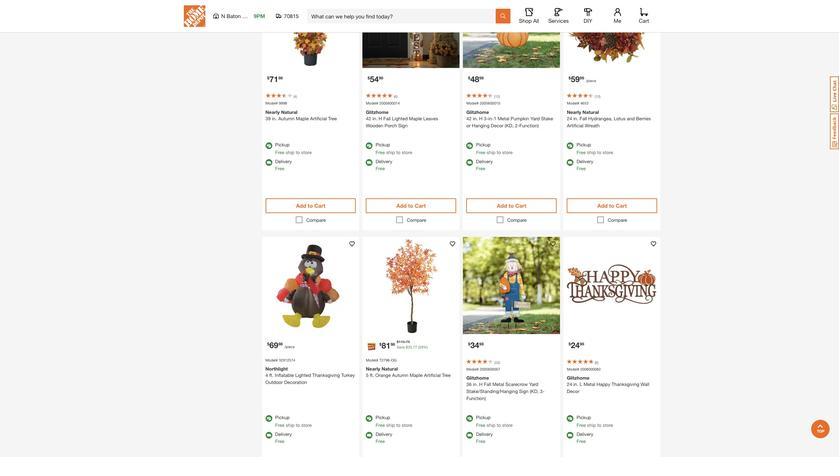 Task type: locate. For each thing, give the bounding box(es) containing it.
1 horizontal spatial (kd,
[[530, 389, 539, 394]]

glitzhome up l
[[567, 375, 590, 381]]

1 horizontal spatial natural
[[382, 366, 398, 372]]

1 horizontal spatial ft.
[[370, 373, 374, 378]]

24 inside nearly natural 24 in. fall hydrangea, lotus and berries artificial wreath
[[567, 116, 572, 121]]

tree inside nearly natural 39 in. autumn maple artificial tree
[[328, 116, 337, 121]]

.
[[405, 340, 406, 344], [412, 345, 413, 349]]

natural
[[281, 109, 298, 115], [583, 109, 599, 115], [382, 366, 398, 372]]

1 horizontal spatial 42
[[467, 116, 472, 121]]

1 horizontal spatial artificial
[[424, 373, 441, 378]]

sign inside glitzhome 42 in. h fall lighted maple leaves wooden porch sign
[[398, 123, 408, 128]]

1 42 from the left
[[366, 116, 371, 121]]

maple inside glitzhome 42 in. h fall lighted maple leaves wooden porch sign
[[409, 116, 422, 121]]

98 inside $ 48 98
[[480, 76, 484, 81]]

autumn inside nearly natural 39 in. autumn maple artificial tree
[[278, 116, 295, 121]]

1 horizontal spatial decor
[[567, 389, 580, 394]]

98
[[278, 76, 283, 81], [379, 76, 384, 81], [480, 76, 484, 81], [580, 76, 585, 81], [278, 341, 283, 347], [480, 341, 484, 347], [580, 341, 585, 347], [391, 342, 395, 347]]

natural up orange
[[382, 366, 398, 372]]

0 horizontal spatial function)
[[467, 396, 486, 401]]

2 horizontal spatial nearly
[[567, 109, 582, 115]]

shop all button
[[519, 8, 540, 24]]

0 vertical spatial (kd,
[[505, 123, 514, 128]]

nearly
[[266, 109, 280, 115], [567, 109, 582, 115], [366, 366, 381, 372]]

/piece inside the $ 69 98 /piece
[[285, 345, 295, 349]]

diy button
[[578, 8, 599, 24]]

yard left stake
[[531, 116, 540, 121]]

98 for 81
[[391, 342, 395, 347]]

/piece right 59
[[586, 79, 596, 83]]

artificial
[[310, 116, 327, 121], [567, 123, 584, 128], [424, 373, 441, 378]]

in. right 39
[[272, 116, 277, 121]]

42 for 48
[[467, 116, 472, 121]]

42 up the wooden
[[366, 116, 371, 121]]

h up hanging
[[479, 116, 483, 121]]

maple left leaves
[[409, 116, 422, 121]]

4 compare from the left
[[608, 217, 628, 223]]

in. inside glitzhome 42 in. h 3-in-1 metal pumpkin yard stake or hanging decor (kd, 2-function)
[[473, 116, 478, 121]]

2 add to cart button from the left
[[366, 198, 457, 213]]

1 horizontal spatial 4
[[294, 94, 296, 99]]

$ for 81
[[380, 342, 382, 347]]

sign right porch
[[398, 123, 408, 128]]

ft. right 5
[[370, 373, 374, 378]]

1 vertical spatial ( 6 )
[[595, 360, 599, 365]]

1 horizontal spatial fall
[[484, 382, 491, 387]]

add
[[296, 202, 306, 209], [397, 202, 407, 209], [497, 202, 507, 209], [598, 202, 608, 209]]

fall
[[384, 116, 391, 121], [580, 116, 587, 121], [484, 382, 491, 387]]

1 horizontal spatial 6
[[596, 360, 598, 365]]

0 vertical spatial .
[[405, 340, 406, 344]]

4 up outdoor
[[266, 373, 268, 378]]

cart link
[[637, 8, 652, 24]]

( for /piece
[[595, 94, 596, 99]]

scarecrow
[[506, 382, 528, 387]]

orange
[[376, 373, 391, 378]]

decor down model# 2006000082 on the bottom right of the page
[[567, 389, 580, 394]]

98 up model# 2005600010
[[480, 76, 484, 81]]

ft. up outdoor
[[270, 373, 274, 378]]

autumn inside nearly natural 5 ft. orange autumn maple artificial tree
[[392, 373, 409, 378]]

98 for 48
[[480, 76, 484, 81]]

glitzhome 42 in. h fall lighted maple leaves wooden porch sign
[[366, 109, 438, 128]]

) for 48
[[500, 94, 500, 99]]

$ 54 98
[[368, 75, 384, 84]]

3 add from the left
[[497, 202, 507, 209]]

0 horizontal spatial (kd,
[[505, 123, 514, 128]]

24 up model# 2006000082 on the bottom right of the page
[[571, 341, 580, 350]]

nearly inside nearly natural 39 in. autumn maple artificial tree
[[266, 109, 280, 115]]

h right 36
[[479, 382, 483, 387]]

2 horizontal spatial natural
[[583, 109, 599, 115]]

$ up model# 2006000082 on the bottom right of the page
[[569, 341, 571, 347]]

1 horizontal spatial tree
[[442, 373, 451, 378]]

lighted inside northlight 4 ft. inflatable lighted thanksgiving turkey outdoor decoration
[[295, 373, 311, 378]]

1 horizontal spatial ( 6 )
[[595, 360, 599, 365]]

turkey
[[341, 373, 355, 378]]

0 vertical spatial decor
[[491, 123, 504, 128]]

yard right scarecrow
[[529, 382, 539, 387]]

1 vertical spatial .
[[412, 345, 413, 349]]

$ 115 . 75 save $ 33 . 77 ( 29 %)
[[397, 340, 428, 349]]

3 add to cart button from the left
[[467, 198, 557, 213]]

glitzhome down model# 2005600010
[[467, 109, 489, 115]]

2 add from the left
[[397, 202, 407, 209]]

$ up model# 2005600014
[[368, 76, 370, 81]]

0 horizontal spatial 3-
[[484, 116, 489, 121]]

$ up model# 2005600007
[[468, 341, 471, 347]]

model# left 2006000082
[[567, 367, 580, 371]]

2 compare from the left
[[407, 217, 426, 223]]

available for pickup image
[[467, 142, 473, 149]]

0 horizontal spatial 4
[[266, 373, 268, 378]]

0 vertical spatial function)
[[520, 123, 539, 128]]

$ for 24
[[569, 341, 571, 347]]

glitzhome
[[366, 109, 389, 115], [467, 109, 489, 115], [467, 375, 489, 381], [567, 375, 590, 381]]

2 42 from the left
[[467, 116, 472, 121]]

glitzhome for 24
[[567, 375, 590, 381]]

glitzhome for 48
[[467, 109, 489, 115]]

decor
[[491, 123, 504, 128], [567, 389, 580, 394]]

artificial inside nearly natural 24 in. fall hydrangea, lotus and berries artificial wreath
[[567, 123, 584, 128]]

0 horizontal spatial 6
[[395, 94, 397, 99]]

1 vertical spatial 6
[[596, 360, 598, 365]]

metal up stake/standing/hanging
[[493, 382, 504, 387]]

shop
[[519, 17, 532, 24]]

) for 34
[[500, 360, 500, 365]]

$ up model# 9998
[[267, 76, 270, 81]]

0 horizontal spatial nearly
[[266, 109, 280, 115]]

compare for 71
[[307, 217, 326, 223]]

decor inside glitzhome 42 in. h 3-in-1 metal pumpkin yard stake or hanging decor (kd, 2-function)
[[491, 123, 504, 128]]

1 horizontal spatial nearly
[[366, 366, 381, 372]]

( 6 ) up 2005600014
[[394, 94, 398, 99]]

nearly inside nearly natural 24 in. fall hydrangea, lotus and berries artificial wreath
[[567, 109, 582, 115]]

glitzhome down model# 2005600014
[[366, 109, 389, 115]]

/piece for 69
[[285, 345, 295, 349]]

1 vertical spatial autumn
[[392, 373, 409, 378]]

fall up wreath at the right top of page
[[580, 116, 587, 121]]

2 vertical spatial artificial
[[424, 373, 441, 378]]

0 vertical spatial autumn
[[278, 116, 295, 121]]

2 vertical spatial 24
[[567, 382, 572, 387]]

1 horizontal spatial .
[[412, 345, 413, 349]]

to
[[296, 149, 300, 155], [396, 149, 401, 155], [497, 149, 501, 155], [598, 149, 602, 155], [308, 202, 313, 209], [408, 202, 414, 209], [509, 202, 514, 209], [610, 202, 615, 209], [296, 422, 300, 428], [396, 422, 401, 428], [497, 422, 501, 428], [598, 422, 602, 428]]

1 vertical spatial /piece
[[285, 345, 295, 349]]

h inside glitzhome 42 in. h fall lighted maple leaves wooden porch sign
[[379, 116, 382, 121]]

0 horizontal spatial fall
[[384, 116, 391, 121]]

29
[[419, 345, 424, 349]]

0 vertical spatial sign
[[398, 123, 408, 128]]

54
[[370, 75, 379, 84]]

5 ft. orange autumn maple artificial tree image
[[363, 237, 460, 334]]

1 vertical spatial tree
[[442, 373, 451, 378]]

in.
[[272, 116, 277, 121], [373, 116, 378, 121], [473, 116, 478, 121], [574, 116, 579, 121], [473, 382, 478, 387], [574, 382, 579, 387]]

4 inside northlight 4 ft. inflatable lighted thanksgiving turkey outdoor decoration
[[266, 373, 268, 378]]

42 in. h fall lighted maple leaves wooden porch sign image
[[363, 0, 460, 68]]

$ up model# 2005600010
[[468, 76, 471, 81]]

( up 2006000082
[[595, 360, 596, 365]]

1 vertical spatial artificial
[[567, 123, 584, 128]]

decor down 1
[[491, 123, 504, 128]]

( for 24
[[595, 360, 596, 365]]

3-
[[484, 116, 489, 121], [540, 389, 545, 394]]

fall up stake/standing/hanging
[[484, 382, 491, 387]]

115
[[399, 340, 405, 344]]

/piece inside $ 59 98 /piece
[[586, 79, 596, 83]]

0 vertical spatial thanksgiving
[[312, 373, 340, 378]]

0 vertical spatial lighted
[[392, 116, 408, 121]]

/piece up 32912574 on the left bottom of page
[[285, 345, 295, 349]]

me
[[614, 17, 622, 24]]

2 ft. from the left
[[370, 373, 374, 378]]

glitzhome down model# 2005600007
[[467, 375, 489, 381]]

( 6 ) for 24
[[595, 360, 599, 365]]

add for 54
[[397, 202, 407, 209]]

in. down model# 4653
[[574, 116, 579, 121]]

thanksgiving inside glitzhome 24 in. l metal happy thanksgiving wall decor
[[612, 382, 640, 387]]

0 horizontal spatial natural
[[281, 109, 298, 115]]

4 add to cart from the left
[[598, 202, 627, 209]]

98 up model# 32912574
[[278, 341, 283, 347]]

available shipping image
[[366, 159, 373, 166], [567, 159, 574, 166], [266, 432, 272, 439], [366, 432, 373, 439], [567, 432, 574, 439]]

in. inside glitzhome 36 in. h fall metal scarecrow yard stake/standing/hanging sign (kd, 3- function)
[[473, 382, 478, 387]]

1 vertical spatial decor
[[567, 389, 580, 394]]

model# up 36
[[467, 367, 479, 371]]

1 ft. from the left
[[270, 373, 274, 378]]

1 add to cart from the left
[[296, 202, 326, 209]]

model# for 24
[[567, 367, 580, 371]]

h for 48
[[479, 116, 483, 121]]

in. for 24
[[574, 382, 579, 387]]

available shipping image for 24 in. l metal happy thanksgiving wall decor image
[[567, 432, 574, 439]]

in. up the wooden
[[373, 116, 378, 121]]

0 vertical spatial ( 6 )
[[394, 94, 398, 99]]

77
[[413, 345, 417, 349]]

1 compare from the left
[[307, 217, 326, 223]]

24 left l
[[567, 382, 572, 387]]

)
[[296, 94, 297, 99], [397, 94, 398, 99], [500, 94, 500, 99], [600, 94, 601, 99], [500, 360, 500, 365], [598, 360, 599, 365]]

fall inside nearly natural 24 in. fall hydrangea, lotus and berries artificial wreath
[[580, 116, 587, 121]]

h up the wooden
[[379, 116, 382, 121]]

model# left 4653
[[567, 101, 580, 105]]

5
[[366, 373, 369, 378]]

0 vertical spatial 24
[[567, 116, 572, 121]]

98 inside $ 81 98
[[391, 342, 395, 347]]

northlight
[[266, 366, 288, 372]]

natural inside nearly natural 39 in. autumn maple artificial tree
[[281, 109, 298, 115]]

3 add to cart from the left
[[497, 202, 527, 209]]

( 6 ) up 2006000082
[[595, 360, 599, 365]]

( right "77"
[[418, 345, 419, 349]]

) up 2005600007
[[500, 360, 500, 365]]

nearly up 5
[[366, 366, 381, 372]]

h inside glitzhome 42 in. h 3-in-1 metal pumpkin yard stake or hanging decor (kd, 2-function)
[[479, 116, 483, 121]]

natural inside nearly natural 24 in. fall hydrangea, lotus and berries artificial wreath
[[583, 109, 599, 115]]

in. right 36
[[473, 382, 478, 387]]

98 up model# 2006000082 on the bottom right of the page
[[580, 341, 585, 347]]

( up 2005600014
[[394, 94, 395, 99]]

4
[[294, 94, 296, 99], [266, 373, 268, 378]]

cart for 71
[[315, 202, 326, 209]]

98 for 24
[[580, 341, 585, 347]]

model# 32912574
[[266, 358, 295, 362]]

function) inside glitzhome 42 in. h 3-in-1 metal pumpkin yard stake or hanging decor (kd, 2-function)
[[520, 123, 539, 128]]

0 vertical spatial /piece
[[586, 79, 596, 83]]

maple
[[296, 116, 309, 121], [409, 116, 422, 121], [410, 373, 423, 378]]

artificial inside nearly natural 5 ft. orange autumn maple artificial tree
[[424, 373, 441, 378]]

metal right l
[[584, 382, 596, 387]]

h
[[379, 116, 382, 121], [479, 116, 483, 121], [479, 382, 483, 387]]

natural down '9998'
[[281, 109, 298, 115]]

1 vertical spatial yard
[[529, 382, 539, 387]]

function)
[[520, 123, 539, 128], [467, 396, 486, 401]]

/piece for 59
[[586, 79, 596, 83]]

$ inside $ 59 98 /piece
[[569, 76, 571, 81]]

fall for 34
[[484, 382, 491, 387]]

98 up '9998'
[[278, 76, 283, 81]]

available for pickup image
[[266, 142, 272, 149], [366, 142, 373, 149], [567, 142, 574, 149], [266, 415, 272, 422], [366, 415, 373, 422], [467, 415, 473, 422], [567, 415, 574, 422]]

0 horizontal spatial /piece
[[285, 345, 295, 349]]

$ inside $ 81 98
[[380, 342, 382, 347]]

0 horizontal spatial tree
[[328, 116, 337, 121]]

0 vertical spatial 4
[[294, 94, 296, 99]]

metal right 1
[[498, 116, 510, 121]]

maple down ( 4 )
[[296, 116, 309, 121]]

0 horizontal spatial thanksgiving
[[312, 373, 340, 378]]

add to cart button
[[266, 198, 356, 213], [366, 198, 457, 213], [467, 198, 557, 213], [567, 198, 658, 213]]

98 for 69
[[278, 341, 283, 347]]

fall inside glitzhome 36 in. h fall metal scarecrow yard stake/standing/hanging sign (kd, 3- function)
[[484, 382, 491, 387]]

model# for 48
[[467, 101, 479, 105]]

$ inside $ 48 98
[[468, 76, 471, 81]]

in. inside glitzhome 24 in. l metal happy thanksgiving wall decor
[[574, 382, 579, 387]]

1 horizontal spatial 3-
[[540, 389, 545, 394]]

98 up model# 2005600007
[[480, 341, 484, 347]]

lighted up decoration
[[295, 373, 311, 378]]

0 horizontal spatial decor
[[491, 123, 504, 128]]

71
[[270, 75, 278, 84]]

lighted
[[392, 116, 408, 121], [295, 373, 311, 378]]

$ inside $ 34 98
[[468, 341, 471, 347]]

natural inside nearly natural 5 ft. orange autumn maple artificial tree
[[382, 366, 398, 372]]

(kd,
[[505, 123, 514, 128], [530, 389, 539, 394]]

maple down "77"
[[410, 373, 423, 378]]

thanksgiving left the turkey
[[312, 373, 340, 378]]

0 horizontal spatial ( 6 )
[[394, 94, 398, 99]]

) up 2005600010
[[500, 94, 500, 99]]

1 horizontal spatial thanksgiving
[[612, 382, 640, 387]]

thanksgiving
[[312, 373, 340, 378], [612, 382, 640, 387]]

autumn down '9998'
[[278, 116, 295, 121]]

1 add from the left
[[296, 202, 306, 209]]

(
[[293, 94, 294, 99], [394, 94, 395, 99], [495, 94, 495, 99], [595, 94, 596, 99], [418, 345, 419, 349], [495, 360, 495, 365], [595, 360, 596, 365]]

function) down 36
[[467, 396, 486, 401]]

wall
[[641, 382, 650, 387]]

) up 2006000082
[[598, 360, 599, 365]]

$ up save
[[397, 340, 399, 344]]

nearly down model# 4653
[[567, 109, 582, 115]]

glitzhome 42 in. h 3-in-1 metal pumpkin yard stake or hanging decor (kd, 2-function)
[[467, 109, 553, 128]]

model# left "t2796-"
[[366, 358, 379, 362]]

6 up 2006000082
[[596, 360, 598, 365]]

$ up model# 4653
[[569, 76, 571, 81]]

metal inside glitzhome 36 in. h fall metal scarecrow yard stake/standing/hanging sign (kd, 3- function)
[[493, 382, 504, 387]]

98 inside $ 59 98 /piece
[[580, 76, 585, 81]]

1 add to cart button from the left
[[266, 198, 356, 213]]

6 up 2005600014
[[395, 94, 397, 99]]

1 vertical spatial 24
[[571, 341, 580, 350]]

$ inside $ 54 98
[[368, 76, 370, 81]]

1 horizontal spatial function)
[[520, 123, 539, 128]]

0 vertical spatial 6
[[395, 94, 397, 99]]

$ for 48
[[468, 76, 471, 81]]

( up 2005600010
[[495, 94, 495, 99]]

98 inside the $ 69 98 /piece
[[278, 341, 283, 347]]

model# left 2005600010
[[467, 101, 479, 105]]

model# t2796-og
[[366, 358, 397, 362]]

0 horizontal spatial 42
[[366, 116, 371, 121]]

sign down scarecrow
[[519, 389, 529, 394]]

outdoor
[[266, 380, 283, 385]]

1 vertical spatial 3-
[[540, 389, 545, 394]]

available shipping image for 48
[[467, 159, 473, 166]]

0 vertical spatial tree
[[328, 116, 337, 121]]

function) down the pumpkin
[[520, 123, 539, 128]]

fall up porch
[[384, 116, 391, 121]]

) up nearly natural 39 in. autumn maple artificial tree
[[296, 94, 297, 99]]

maple for 42
[[409, 116, 422, 121]]

42
[[366, 116, 371, 121], [467, 116, 472, 121]]

$ inside the $ 69 98 /piece
[[267, 341, 270, 347]]

feedback link image
[[831, 113, 840, 149]]

fall inside glitzhome 42 in. h fall lighted maple leaves wooden porch sign
[[384, 116, 391, 121]]

sign inside glitzhome 36 in. h fall metal scarecrow yard stake/standing/hanging sign (kd, 3- function)
[[519, 389, 529, 394]]

compare
[[307, 217, 326, 223], [407, 217, 426, 223], [508, 217, 527, 223], [608, 217, 628, 223]]

l
[[580, 382, 583, 387]]

glitzhome inside glitzhome 24 in. l metal happy thanksgiving wall decor
[[567, 375, 590, 381]]

autumn
[[278, 116, 295, 121], [392, 373, 409, 378]]

autumn down og
[[392, 373, 409, 378]]

6 for 54
[[395, 94, 397, 99]]

cart for 54
[[415, 202, 426, 209]]

1 vertical spatial (kd,
[[530, 389, 539, 394]]

store
[[301, 149, 312, 155], [402, 149, 412, 155], [503, 149, 513, 155], [603, 149, 614, 155], [301, 422, 312, 428], [402, 422, 412, 428], [503, 422, 513, 428], [603, 422, 614, 428]]

$ inside $ 24 98
[[569, 341, 571, 347]]

1 vertical spatial sign
[[519, 389, 529, 394]]

4653
[[581, 101, 589, 105]]

compare for 48
[[508, 217, 527, 223]]

maple inside nearly natural 5 ft. orange autumn maple artificial tree
[[410, 373, 423, 378]]

$ 34 98
[[468, 341, 484, 350]]

59
[[571, 75, 580, 84]]

0 horizontal spatial artificial
[[310, 116, 327, 121]]

sign
[[398, 123, 408, 128], [519, 389, 529, 394]]

( down $ 59 98 /piece
[[595, 94, 596, 99]]

nearly natural 24 in. fall hydrangea, lotus and berries artificial wreath
[[567, 109, 651, 128]]

98 up 4653
[[580, 76, 585, 81]]

0 horizontal spatial ft.
[[270, 373, 274, 378]]

4 up nearly natural 39 in. autumn maple artificial tree
[[294, 94, 296, 99]]

( 6 )
[[394, 94, 398, 99], [595, 360, 599, 365]]

add for 48
[[497, 202, 507, 209]]

(kd, inside glitzhome 42 in. h 3-in-1 metal pumpkin yard stake or hanging decor (kd, 2-function)
[[505, 123, 514, 128]]

1 horizontal spatial sign
[[519, 389, 529, 394]]

cart for 48
[[516, 202, 527, 209]]

98 inside $ 54 98
[[379, 76, 384, 81]]

model#
[[266, 101, 278, 105], [366, 101, 379, 105], [467, 101, 479, 105], [567, 101, 580, 105], [266, 358, 278, 362], [366, 358, 379, 362], [467, 367, 479, 371], [567, 367, 580, 371]]

add to cart button for 48
[[467, 198, 557, 213]]

24 for glitzhome 24 in. l metal happy thanksgiving wall decor
[[567, 382, 572, 387]]

in. inside glitzhome 42 in. h fall lighted maple leaves wooden porch sign
[[373, 116, 378, 121]]

in. up hanging
[[473, 116, 478, 121]]

98 up model# 2005600014
[[379, 76, 384, 81]]

9998
[[279, 101, 287, 105]]

lighted up porch
[[392, 116, 408, 121]]

) up 2005600014
[[397, 94, 398, 99]]

model# up northlight
[[266, 358, 278, 362]]

98 left save
[[391, 342, 395, 347]]

1 vertical spatial lighted
[[295, 373, 311, 378]]

available shipping image
[[266, 159, 272, 166], [467, 159, 473, 166], [467, 432, 473, 439]]

0 horizontal spatial autumn
[[278, 116, 295, 121]]

metal
[[498, 116, 510, 121], [493, 382, 504, 387], [584, 382, 596, 387]]

add to cart button for 71
[[266, 198, 356, 213]]

in. inside nearly natural 39 in. autumn maple artificial tree
[[272, 116, 277, 121]]

delivery free
[[275, 159, 292, 171], [376, 159, 393, 171], [476, 159, 493, 171], [577, 159, 594, 171], [275, 432, 292, 444], [376, 432, 393, 444], [476, 432, 493, 444], [577, 432, 594, 444]]

thanksgiving left wall on the right
[[612, 382, 640, 387]]

$ up model# 32912574
[[267, 341, 270, 347]]

1 horizontal spatial /piece
[[586, 79, 596, 83]]

70815 button
[[276, 13, 299, 19]]

glitzhome inside glitzhome 42 in. h 3-in-1 metal pumpkin yard stake or hanging decor (kd, 2-function)
[[467, 109, 489, 115]]

h inside glitzhome 36 in. h fall metal scarecrow yard stake/standing/hanging sign (kd, 3- function)
[[479, 382, 483, 387]]

model# left 2005600014
[[366, 101, 379, 105]]

24 for $ 24 98
[[571, 341, 580, 350]]

nearly up 39
[[266, 109, 280, 115]]

2 horizontal spatial artificial
[[567, 123, 584, 128]]

available shipping image for 5 ft. orange autumn maple artificial tree image on the bottom of page
[[366, 432, 373, 439]]

24 in. fall hydrangea, lotus and berries artificial wreath image
[[564, 0, 661, 68]]

decoration
[[284, 380, 307, 385]]

tree
[[328, 116, 337, 121], [442, 373, 451, 378]]

42 inside glitzhome 42 in. h 3-in-1 metal pumpkin yard stake or hanging decor (kd, 2-function)
[[467, 116, 472, 121]]

model# for 54
[[366, 101, 379, 105]]

( up nearly natural 39 in. autumn maple artificial tree
[[293, 94, 294, 99]]

98 inside $ 71 98
[[278, 76, 283, 81]]

42 inside glitzhome 42 in. h fall lighted maple leaves wooden porch sign
[[366, 116, 371, 121]]

natural down 4653
[[583, 109, 599, 115]]

available shipping image for 71
[[266, 159, 272, 166]]

42 in. h 3-in-1 metal pumpkin yard stake or hanging decor (kd, 2-function) image
[[463, 0, 561, 68]]

2 horizontal spatial fall
[[580, 116, 587, 121]]

0 vertical spatial yard
[[531, 116, 540, 121]]

0 horizontal spatial .
[[405, 340, 406, 344]]

model# left '9998'
[[266, 101, 278, 105]]

/piece
[[586, 79, 596, 83], [285, 345, 295, 349]]

) up hydrangea,
[[600, 94, 601, 99]]

( up 2005600007
[[495, 360, 495, 365]]

0 vertical spatial artificial
[[310, 116, 327, 121]]

1 vertical spatial function)
[[467, 396, 486, 401]]

98 inside $ 34 98
[[480, 341, 484, 347]]

in. left l
[[574, 382, 579, 387]]

model# 9998
[[266, 101, 287, 105]]

metal inside glitzhome 42 in. h 3-in-1 metal pumpkin yard stake or hanging decor (kd, 2-function)
[[498, 116, 510, 121]]

42 up "or" in the right top of the page
[[467, 116, 472, 121]]

$ for 34
[[468, 341, 471, 347]]

24 inside glitzhome 24 in. l metal happy thanksgiving wall decor
[[567, 382, 572, 387]]

0 vertical spatial 3-
[[484, 116, 489, 121]]

nearly for /piece
[[567, 109, 582, 115]]

glitzhome inside glitzhome 42 in. h fall lighted maple leaves wooden porch sign
[[366, 109, 389, 115]]

4 for northlight
[[266, 373, 268, 378]]

$ up the model# t2796-og at left
[[380, 342, 382, 347]]

24 down model# 4653
[[567, 116, 572, 121]]

1 vertical spatial thanksgiving
[[612, 382, 640, 387]]

4 add to cart button from the left
[[567, 198, 658, 213]]

0 horizontal spatial sign
[[398, 123, 408, 128]]

98 inside $ 24 98
[[580, 341, 585, 347]]

2 add to cart from the left
[[397, 202, 426, 209]]

0 horizontal spatial lighted
[[295, 373, 311, 378]]

metal inside glitzhome 24 in. l metal happy thanksgiving wall decor
[[584, 382, 596, 387]]

6
[[395, 94, 397, 99], [596, 360, 598, 365]]

ft.
[[270, 373, 274, 378], [370, 373, 374, 378]]

$ inside $ 71 98
[[267, 76, 270, 81]]

1 horizontal spatial lighted
[[392, 116, 408, 121]]

3 compare from the left
[[508, 217, 527, 223]]

glitzhome inside glitzhome 36 in. h fall metal scarecrow yard stake/standing/hanging sign (kd, 3- function)
[[467, 375, 489, 381]]

1 vertical spatial 4
[[266, 373, 268, 378]]

1 horizontal spatial autumn
[[392, 373, 409, 378]]



Task type: vqa. For each thing, say whether or not it's contained in the screenshot.


Task type: describe. For each thing, give the bounding box(es) containing it.
leaves
[[424, 116, 438, 121]]

( 6 ) for 54
[[394, 94, 398, 99]]

model# 2005600014
[[366, 101, 400, 105]]

2005600010
[[480, 101, 501, 105]]

model# 2005600007
[[467, 367, 501, 371]]

happy
[[597, 382, 611, 387]]

98 for 71
[[278, 76, 283, 81]]

in. for 54
[[373, 116, 378, 121]]

$ down the 75
[[406, 345, 408, 349]]

function) inside glitzhome 36 in. h fall metal scarecrow yard stake/standing/hanging sign (kd, 3- function)
[[467, 396, 486, 401]]

wreath
[[585, 123, 600, 128]]

42 for 54
[[366, 116, 371, 121]]

stake
[[541, 116, 553, 121]]

hanging
[[472, 123, 490, 128]]

yard inside glitzhome 36 in. h fall metal scarecrow yard stake/standing/hanging sign (kd, 3- function)
[[529, 382, 539, 387]]

artificial inside nearly natural 39 in. autumn maple artificial tree
[[310, 116, 327, 121]]

n
[[221, 13, 225, 19]]

tree inside nearly natural 5 ft. orange autumn maple artificial tree
[[442, 373, 451, 378]]

og
[[391, 358, 397, 362]]

add to cart button for 54
[[366, 198, 457, 213]]

lighted inside glitzhome 42 in. h fall lighted maple leaves wooden porch sign
[[392, 116, 408, 121]]

add to cart for 54
[[397, 202, 426, 209]]

diy
[[584, 17, 593, 24]]

( inside $ 115 . 75 save $ 33 . 77 ( 29 %)
[[418, 345, 419, 349]]

n baton rouge
[[221, 13, 258, 19]]

$ for 71
[[267, 76, 270, 81]]

glitzhome for 54
[[366, 109, 389, 115]]

model# for 34
[[467, 367, 479, 371]]

services
[[549, 17, 569, 24]]

$ 71 98
[[267, 75, 283, 84]]

32912574
[[279, 358, 295, 362]]

in. inside nearly natural 24 in. fall hydrangea, lotus and berries artificial wreath
[[574, 116, 579, 121]]

36 in. h fall metal scarecrow yard stake/standing/hanging sign (kd, 3-function) image
[[463, 237, 561, 334]]

9pm
[[254, 13, 265, 19]]

$ 48 98
[[468, 75, 484, 84]]

glitzhome 24 in. l metal happy thanksgiving wall decor
[[567, 375, 650, 394]]

( for 48
[[495, 94, 495, 99]]

available shipping image for 4 ft. inflatable lighted thanksgiving turkey outdoor decoration image
[[266, 432, 272, 439]]

the home depot logo image
[[184, 5, 205, 27]]

( 15 )
[[495, 94, 500, 99]]

wooden
[[366, 123, 384, 128]]

6 for 24
[[596, 360, 598, 365]]

39
[[266, 116, 271, 121]]

2005600014
[[380, 101, 400, 105]]

3- inside glitzhome 36 in. h fall metal scarecrow yard stake/standing/hanging sign (kd, 3- function)
[[540, 389, 545, 394]]

(kd, inside glitzhome 36 in. h fall metal scarecrow yard stake/standing/hanging sign (kd, 3- function)
[[530, 389, 539, 394]]

4 for (
[[294, 94, 296, 99]]

81
[[382, 341, 391, 350]]

berries
[[636, 116, 651, 121]]

model# for /piece
[[567, 101, 580, 105]]

( 10 )
[[595, 94, 601, 99]]

$ for 115
[[397, 340, 399, 344]]

add to cart for 71
[[296, 202, 326, 209]]

$ for 54
[[368, 76, 370, 81]]

) for 71
[[296, 94, 297, 99]]

98 for 59
[[580, 76, 585, 81]]

glitzhome for 34
[[467, 375, 489, 381]]

22
[[495, 360, 500, 365]]

model# for 71
[[266, 101, 278, 105]]

h for 54
[[379, 116, 382, 121]]

69
[[270, 341, 278, 350]]

maple inside nearly natural 39 in. autumn maple artificial tree
[[296, 116, 309, 121]]

or
[[467, 123, 471, 128]]

inflatable
[[275, 373, 294, 378]]

model# 4653
[[567, 101, 589, 105]]

t2796-
[[380, 358, 391, 362]]

2005600007
[[480, 367, 501, 371]]

( for 71
[[293, 94, 294, 99]]

and
[[627, 116, 635, 121]]

48
[[471, 75, 480, 84]]

all
[[534, 17, 539, 24]]

ft. inside northlight 4 ft. inflatable lighted thanksgiving turkey outdoor decoration
[[270, 373, 274, 378]]

24 in. l metal happy thanksgiving wall decor image
[[564, 237, 661, 334]]

$ 69 98 /piece
[[267, 341, 295, 350]]

10
[[596, 94, 600, 99]]

39 in. autumn maple artificial tree image
[[262, 0, 359, 68]]

( 4 )
[[293, 94, 297, 99]]

in-
[[489, 116, 494, 121]]

nearly inside nearly natural 5 ft. orange autumn maple artificial tree
[[366, 366, 381, 372]]

lotus
[[614, 116, 626, 121]]

shop all
[[519, 17, 539, 24]]

98 for 34
[[480, 341, 484, 347]]

fall for 54
[[384, 116, 391, 121]]

4 ft. inflatable lighted thanksgiving turkey outdoor decoration image
[[262, 237, 359, 334]]

3- inside glitzhome 42 in. h 3-in-1 metal pumpkin yard stake or hanging decor (kd, 2-function)
[[484, 116, 489, 121]]

4 add from the left
[[598, 202, 608, 209]]

save
[[397, 345, 405, 349]]

services button
[[548, 8, 570, 24]]

add for 71
[[296, 202, 306, 209]]

model# 2005600010
[[467, 101, 501, 105]]

nearly natural 5 ft. orange autumn maple artificial tree
[[366, 366, 451, 378]]

stake/standing/hanging
[[467, 389, 518, 394]]

36
[[467, 382, 472, 387]]

baton
[[227, 13, 241, 19]]

2006000082
[[581, 367, 601, 371]]

) for 24
[[598, 360, 599, 365]]

h for 34
[[479, 382, 483, 387]]

nearly for 71
[[266, 109, 280, 115]]

2-
[[515, 123, 520, 128]]

) for /piece
[[600, 94, 601, 99]]

rouge
[[243, 13, 258, 19]]

) for 54
[[397, 94, 398, 99]]

northlight 4 ft. inflatable lighted thanksgiving turkey outdoor decoration
[[266, 366, 355, 385]]

ft. inside nearly natural 5 ft. orange autumn maple artificial tree
[[370, 373, 374, 378]]

70815
[[284, 13, 299, 19]]

nearly natural 39 in. autumn maple artificial tree
[[266, 109, 337, 121]]

98 for 54
[[379, 76, 384, 81]]

%)
[[424, 345, 428, 349]]

( for 34
[[495, 360, 495, 365]]

$ for 59
[[569, 76, 571, 81]]

me button
[[607, 8, 629, 24]]

75
[[406, 340, 410, 344]]

fall for /piece
[[580, 116, 587, 121]]

What can we help you find today? search field
[[312, 9, 496, 23]]

porch
[[385, 123, 397, 128]]

natural for 71
[[281, 109, 298, 115]]

live chat image
[[831, 76, 840, 112]]

glitzhome 36 in. h fall metal scarecrow yard stake/standing/hanging sign (kd, 3- function)
[[467, 375, 545, 401]]

$ 59 98 /piece
[[569, 75, 596, 84]]

( for 54
[[394, 94, 395, 99]]

$ 24 98
[[569, 341, 585, 350]]

decor inside glitzhome 24 in. l metal happy thanksgiving wall decor
[[567, 389, 580, 394]]

( 22 )
[[495, 360, 500, 365]]

natural for /piece
[[583, 109, 599, 115]]

thanksgiving inside northlight 4 ft. inflatable lighted thanksgiving turkey outdoor decoration
[[312, 373, 340, 378]]

compare for 54
[[407, 217, 426, 223]]

15
[[495, 94, 500, 99]]

pumpkin
[[511, 116, 529, 121]]

hydrangea,
[[589, 116, 613, 121]]

33
[[408, 345, 412, 349]]

$ for 69
[[267, 341, 270, 347]]

in. for 34
[[473, 382, 478, 387]]

in. for 48
[[473, 116, 478, 121]]

1
[[494, 116, 497, 121]]

34
[[471, 341, 480, 350]]

add to cart for 48
[[497, 202, 527, 209]]

$ 81 98
[[380, 341, 395, 350]]

maple for natural
[[410, 373, 423, 378]]

yard inside glitzhome 42 in. h 3-in-1 metal pumpkin yard stake or hanging decor (kd, 2-function)
[[531, 116, 540, 121]]



